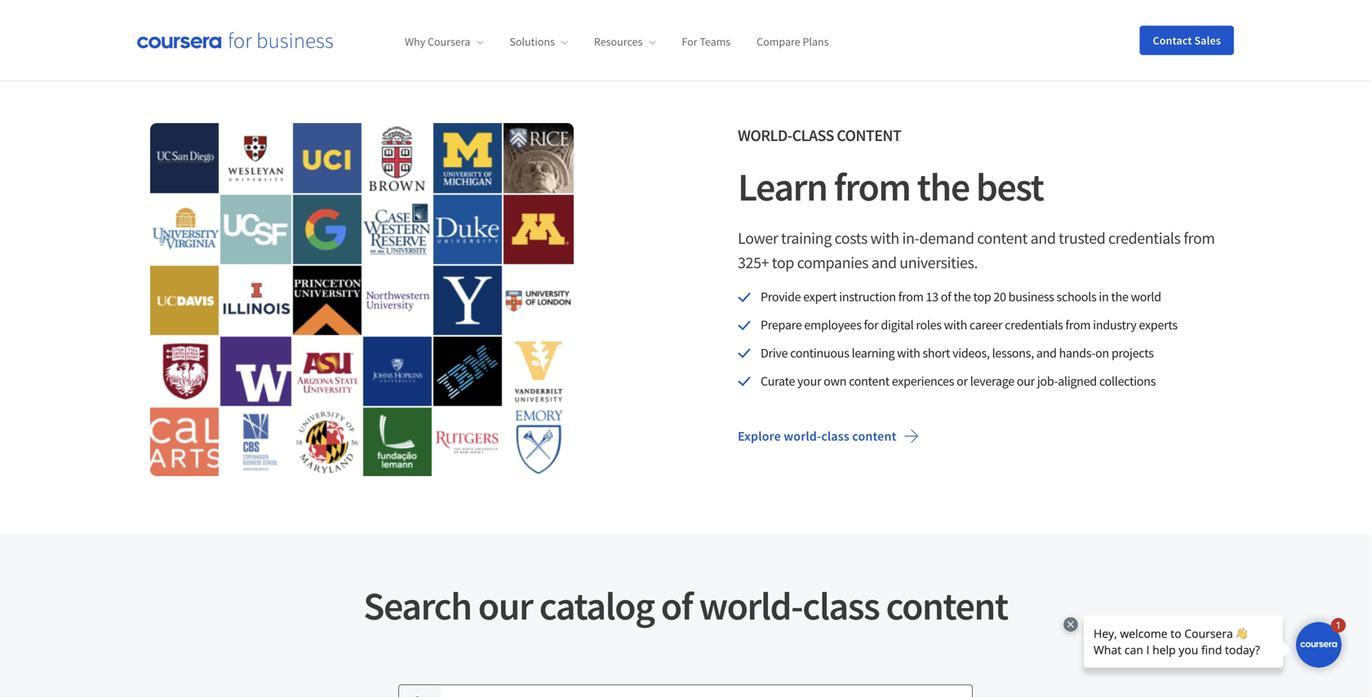 Task type: locate. For each thing, give the bounding box(es) containing it.
and up instruction
[[871, 253, 897, 273]]

explore world-class content
[[738, 428, 896, 445]]

and for demand
[[1030, 228, 1056, 249]]

job-
[[1037, 373, 1058, 390]]

0 vertical spatial with
[[870, 228, 899, 249]]

1 vertical spatial credentials
[[1005, 317, 1063, 333]]

325+
[[738, 253, 769, 273]]

with right 'roles' at the right
[[944, 317, 967, 333]]

why coursera
[[405, 34, 470, 49]]

schools
[[1057, 289, 1096, 305]]

credentials
[[1108, 228, 1181, 249], [1005, 317, 1063, 333]]

0 horizontal spatial our
[[478, 582, 532, 631]]

top left 20
[[973, 289, 991, 305]]

0 horizontal spatial credentials
[[1005, 317, 1063, 333]]

0 vertical spatial our
[[1017, 373, 1035, 390]]

our
[[1017, 373, 1035, 390], [478, 582, 532, 631]]

1 vertical spatial our
[[478, 582, 532, 631]]

0 vertical spatial and
[[1030, 228, 1056, 249]]

content
[[837, 125, 901, 146], [977, 228, 1027, 249], [849, 373, 889, 390], [852, 428, 896, 445], [886, 582, 1008, 631]]

companies
[[797, 253, 868, 273]]

1 horizontal spatial of
[[941, 289, 951, 305]]

and up job-
[[1036, 345, 1057, 362]]

world-
[[738, 125, 792, 146]]

and left trusted
[[1030, 228, 1056, 249]]

contact sales
[[1153, 33, 1221, 48]]

resources link
[[594, 34, 656, 49]]

0 vertical spatial top
[[772, 253, 794, 273]]

1 vertical spatial top
[[973, 289, 991, 305]]

2 vertical spatial class
[[802, 582, 879, 631]]

the up prepare employees for digital roles with career credentials from industry experts
[[954, 289, 971, 305]]

of
[[941, 289, 951, 305], [661, 582, 692, 631]]

explore world-class content link
[[725, 417, 932, 456]]

with for in-
[[870, 228, 899, 249]]

1 horizontal spatial credentials
[[1108, 228, 1181, 249]]

and for videos,
[[1036, 345, 1057, 362]]

the
[[917, 163, 969, 212], [954, 289, 971, 305], [1111, 289, 1128, 305]]

1 horizontal spatial our
[[1017, 373, 1035, 390]]

provide
[[761, 289, 801, 305]]

from
[[834, 163, 910, 212], [1183, 228, 1215, 249], [898, 289, 923, 305], [1065, 317, 1091, 333]]

credentials up world
[[1108, 228, 1181, 249]]

0 horizontal spatial of
[[661, 582, 692, 631]]

0 horizontal spatial top
[[772, 253, 794, 273]]

expert
[[803, 289, 837, 305]]

aligned
[[1058, 373, 1097, 390]]

1 vertical spatial class
[[821, 428, 849, 445]]

industry
[[1093, 317, 1136, 333]]

credentials inside lower training costs with in-demand content and trusted credentials from 325+ top companies and universities.
[[1108, 228, 1181, 249]]

Search query text field
[[441, 685, 973, 698]]

learning
[[852, 345, 895, 362]]

for teams link
[[682, 34, 731, 49]]

search our catalog of world-class content
[[363, 582, 1008, 631]]

2 vertical spatial and
[[1036, 345, 1057, 362]]

with left in-
[[870, 228, 899, 249]]

with
[[870, 228, 899, 249], [944, 317, 967, 333], [897, 345, 920, 362]]

content inside lower training costs with in-demand content and trusted credentials from 325+ top companies and universities.
[[977, 228, 1027, 249]]

and
[[1030, 228, 1056, 249], [871, 253, 897, 273], [1036, 345, 1057, 362]]

plans
[[803, 34, 829, 49]]

with inside lower training costs with in-demand content and trusted credentials from 325+ top companies and universities.
[[870, 228, 899, 249]]

instruction
[[839, 289, 896, 305]]

for teams
[[682, 34, 731, 49]]

projects
[[1111, 345, 1154, 362]]

world-
[[784, 428, 821, 445], [699, 582, 802, 631]]

own
[[824, 373, 846, 390]]

drive
[[761, 345, 788, 362]]

provide expert instruction from 13 of the top 20 business schools in the world
[[761, 289, 1161, 305]]

for
[[864, 317, 878, 333]]

coursera for business image
[[137, 32, 333, 49]]

search
[[363, 582, 471, 631]]

compare plans link
[[757, 34, 829, 49]]

class
[[792, 125, 834, 146], [821, 428, 849, 445], [802, 582, 879, 631]]

class inside explore world-class content link
[[821, 428, 849, 445]]

with left short
[[897, 345, 920, 362]]

prepare employees for digital roles with career credentials from industry experts
[[761, 317, 1177, 333]]

with for short
[[897, 345, 920, 362]]

20
[[994, 289, 1006, 305]]

experts
[[1139, 317, 1177, 333]]

2 vertical spatial with
[[897, 345, 920, 362]]

1 vertical spatial and
[[871, 253, 897, 273]]

of right 13 on the right top of page
[[941, 289, 951, 305]]

why coursera link
[[405, 34, 483, 49]]

credentials down the business
[[1005, 317, 1063, 333]]

teams
[[700, 34, 731, 49]]

learn from the best
[[738, 163, 1043, 212]]

top
[[772, 253, 794, 273], [973, 289, 991, 305]]

top right the 325+
[[772, 253, 794, 273]]

hands-
[[1059, 345, 1095, 362]]

of right catalog
[[661, 582, 692, 631]]

leverage
[[970, 373, 1014, 390]]

business
[[1008, 289, 1054, 305]]

continuous
[[790, 345, 849, 362]]

0 vertical spatial credentials
[[1108, 228, 1181, 249]]

catalog
[[539, 582, 654, 631]]



Task type: describe. For each thing, give the bounding box(es) containing it.
resources
[[594, 34, 643, 49]]

world-class content
[[738, 125, 901, 146]]

0 vertical spatial world-
[[784, 428, 821, 445]]

digital
[[881, 317, 914, 333]]

curate your own content experiences or leverage our job-aligned collections
[[761, 373, 1156, 390]]

the right in
[[1111, 289, 1128, 305]]

world
[[1131, 289, 1161, 305]]

lessons,
[[992, 345, 1034, 362]]

contact sales button
[[1140, 26, 1234, 55]]

1 vertical spatial of
[[661, 582, 692, 631]]

compare
[[757, 34, 800, 49]]

roles
[[916, 317, 942, 333]]

explore
[[738, 428, 781, 445]]

training
[[781, 228, 832, 249]]

sales
[[1194, 33, 1221, 48]]

1 vertical spatial with
[[944, 317, 967, 333]]

curate
[[761, 373, 795, 390]]

13
[[926, 289, 938, 305]]

trusted
[[1059, 228, 1105, 249]]

1 vertical spatial world-
[[699, 582, 802, 631]]

demand
[[919, 228, 974, 249]]

top inside lower training costs with in-demand content and trusted credentials from 325+ top companies and universities.
[[772, 253, 794, 273]]

in
[[1099, 289, 1109, 305]]

solutions link
[[510, 34, 568, 49]]

1 horizontal spatial top
[[973, 289, 991, 305]]

solutions
[[510, 34, 555, 49]]

compare plans
[[757, 34, 829, 49]]

in-
[[902, 228, 919, 249]]

contact
[[1153, 33, 1192, 48]]

thirty logos from well known universities image
[[150, 123, 574, 477]]

drive continuous learning with short videos, lessons, and hands-on projects
[[761, 345, 1154, 362]]

why
[[405, 34, 425, 49]]

experiences
[[892, 373, 954, 390]]

or
[[957, 373, 968, 390]]

universities.
[[900, 253, 978, 273]]

short
[[923, 345, 950, 362]]

career
[[970, 317, 1002, 333]]

best
[[976, 163, 1043, 212]]

collections
[[1099, 373, 1156, 390]]

on
[[1095, 345, 1109, 362]]

coursera
[[428, 34, 470, 49]]

videos,
[[952, 345, 990, 362]]

the up the demand
[[917, 163, 969, 212]]

0 vertical spatial class
[[792, 125, 834, 146]]

costs
[[834, 228, 867, 249]]

from inside lower training costs with in-demand content and trusted credentials from 325+ top companies and universities.
[[1183, 228, 1215, 249]]

for
[[682, 34, 697, 49]]

employees
[[804, 317, 861, 333]]

0 vertical spatial of
[[941, 289, 951, 305]]

lower training costs with in-demand content and trusted credentials from 325+ top companies and universities.
[[738, 228, 1215, 273]]

prepare
[[761, 317, 802, 333]]

your
[[797, 373, 821, 390]]

learn
[[738, 163, 827, 212]]

lower
[[738, 228, 778, 249]]



Task type: vqa. For each thing, say whether or not it's contained in the screenshot.
W.
no



